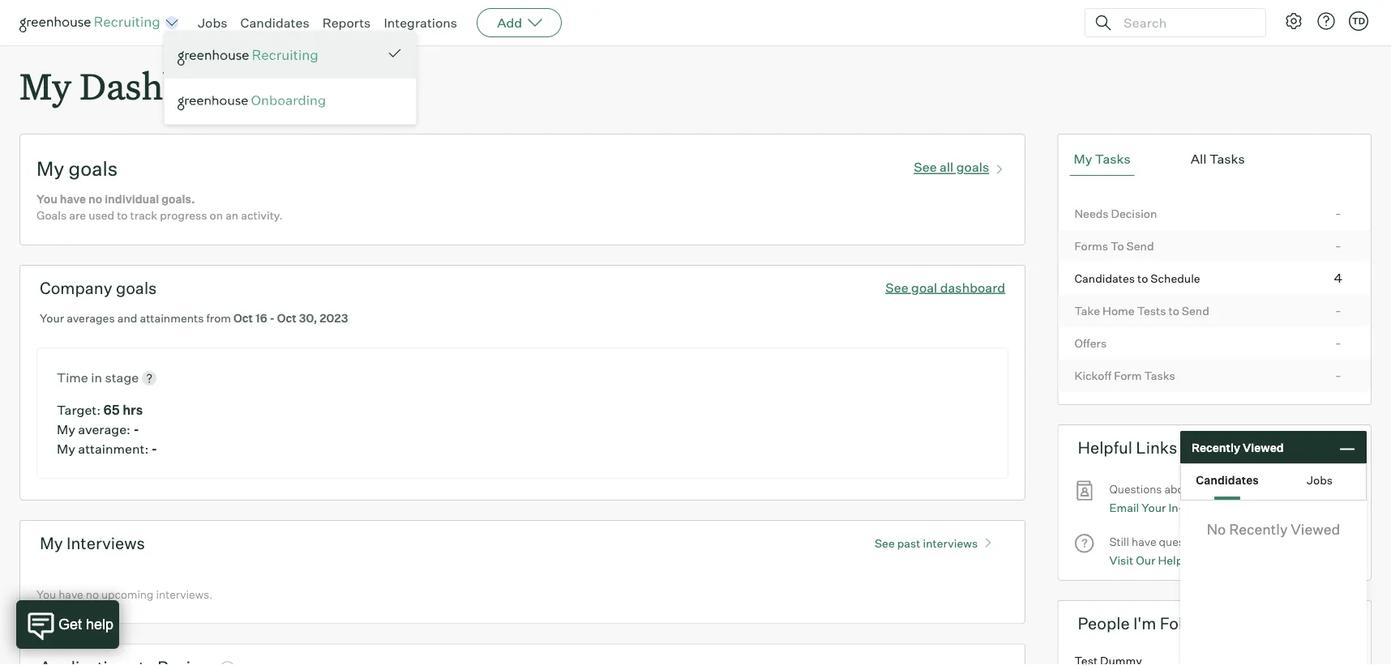 Task type: describe. For each thing, give the bounding box(es) containing it.
interviews
[[923, 537, 978, 551]]

1 vertical spatial send
[[1182, 304, 1210, 318]]

all tasks button
[[1187, 143, 1249, 176]]

contacts
[[1221, 501, 1268, 515]]

needs
[[1075, 207, 1109, 221]]

forms
[[1075, 239, 1108, 253]]

interviews
[[66, 534, 145, 554]]

all tasks
[[1191, 151, 1245, 167]]

used
[[89, 209, 114, 223]]

candidates for candidates to schedule
[[1075, 271, 1135, 286]]

offers
[[1075, 336, 1107, 350]]

helpful
[[1078, 438, 1133, 458]]

past
[[897, 537, 921, 551]]

16
[[255, 312, 267, 326]]

dashboard
[[940, 280, 1006, 296]]

tab list containing candidates
[[1181, 465, 1366, 500]]

2 oct from the left
[[277, 312, 297, 326]]

jobs link
[[198, 15, 227, 31]]

progress
[[160, 209, 207, 223]]

integrations link
[[384, 15, 457, 31]]

add
[[497, 15, 522, 31]]

decision
[[1111, 207, 1157, 221]]

my for my interviews
[[40, 534, 63, 554]]

candidates for candidates link
[[240, 15, 309, 31]]

all
[[1191, 151, 1207, 167]]

2023
[[320, 312, 348, 326]]

attainments
[[140, 312, 204, 326]]

no
[[1207, 521, 1226, 539]]

see for my goals
[[914, 159, 937, 176]]

or
[[1222, 483, 1232, 497]]

see goal dashboard link
[[886, 280, 1006, 296]]

helpful links
[[1078, 438, 1178, 458]]

my interviews
[[40, 534, 145, 554]]

track
[[130, 209, 157, 223]]

candidates link
[[240, 15, 309, 31]]

configure image
[[1284, 11, 1304, 31]]

form
[[1114, 369, 1142, 383]]

about
[[1165, 483, 1195, 497]]

individual
[[105, 192, 159, 207]]

tests
[[1137, 304, 1166, 318]]

see all goals
[[914, 159, 989, 176]]

reports
[[322, 15, 371, 31]]

help
[[1158, 553, 1183, 568]]

integrations
[[384, 15, 457, 31]]

time in
[[57, 370, 105, 386]]

tasks for all tasks
[[1210, 151, 1245, 167]]

kickoff form tasks
[[1075, 369, 1176, 383]]

td button
[[1349, 11, 1369, 31]]

you have no individual goals. goals are used to track progress on an activity.
[[36, 192, 283, 223]]

activity.
[[241, 209, 283, 223]]

add button
[[477, 8, 562, 37]]

reports link
[[322, 15, 371, 31]]

in-
[[1169, 501, 1184, 515]]

have for help
[[1132, 535, 1157, 549]]

2 horizontal spatial to
[[1169, 304, 1180, 318]]

no for individual
[[88, 192, 102, 207]]

on
[[210, 209, 223, 223]]

your averages and attainments from oct 16 - oct 30, 2023
[[40, 312, 348, 326]]

your inside questions about jobs or permissions? email your in-house contacts
[[1142, 501, 1166, 515]]

0 horizontal spatial jobs
[[198, 15, 227, 31]]

hrs
[[123, 402, 143, 419]]

you have no upcoming interviews.
[[36, 588, 213, 602]]

visit our help center link
[[1110, 552, 1222, 570]]

visit
[[1110, 553, 1134, 568]]

1 vertical spatial viewed
[[1291, 521, 1341, 539]]

candidates inside tab list
[[1196, 474, 1259, 488]]

goals.
[[161, 192, 195, 207]]

people i'm following
[[1078, 614, 1233, 634]]

jobs inside tab list
[[1307, 474, 1333, 488]]

upcoming
[[101, 588, 154, 602]]

greenhouse onboarding image
[[178, 95, 403, 111]]

my goals
[[36, 157, 118, 181]]

my for my goals
[[36, 157, 64, 181]]

in
[[91, 370, 102, 386]]

email your in-house contacts link
[[1110, 499, 1268, 517]]

no for upcoming
[[86, 588, 99, 602]]

people i'm following link
[[1058, 601, 1372, 646]]

tasks for my tasks
[[1095, 151, 1131, 167]]

my tasks button
[[1070, 143, 1135, 176]]

my tasks
[[1074, 151, 1131, 167]]



Task type: vqa. For each thing, say whether or not it's contained in the screenshot.
text field
no



Task type: locate. For each thing, give the bounding box(es) containing it.
time
[[57, 370, 88, 386]]

1 horizontal spatial oct
[[277, 312, 297, 326]]

2 horizontal spatial tasks
[[1210, 151, 1245, 167]]

see all goals link
[[914, 156, 1009, 176]]

0 vertical spatial recently
[[1192, 441, 1241, 455]]

0 horizontal spatial candidates
[[240, 15, 309, 31]]

0 vertical spatial to
[[117, 209, 128, 223]]

-
[[1336, 205, 1342, 221], [1336, 237, 1342, 254], [1336, 302, 1342, 318], [270, 312, 275, 326], [1336, 335, 1342, 351], [1336, 367, 1342, 383], [133, 422, 139, 438], [151, 441, 157, 458]]

candidates
[[240, 15, 309, 31], [1075, 271, 1135, 286], [1196, 474, 1259, 488]]

1 vertical spatial see
[[886, 280, 909, 296]]

needs decision
[[1075, 207, 1157, 221]]

have inside still have questions? visit our help center
[[1132, 535, 1157, 549]]

house
[[1184, 501, 1218, 515]]

recently down contacts
[[1229, 521, 1288, 539]]

oct
[[234, 312, 253, 326], [277, 312, 297, 326]]

are
[[69, 209, 86, 223]]

4
[[1334, 270, 1343, 286]]

1 vertical spatial candidates
[[1075, 271, 1135, 286]]

averages
[[67, 312, 115, 326]]

0 vertical spatial viewed
[[1243, 441, 1284, 455]]

you down my interviews
[[36, 588, 56, 602]]

0 vertical spatial have
[[60, 192, 86, 207]]

tasks right all
[[1210, 151, 1245, 167]]

interviews.
[[156, 588, 213, 602]]

company goals
[[40, 278, 157, 299]]

greenhouse recruiting image
[[19, 13, 165, 32], [178, 46, 324, 66]]

oct left 16
[[234, 312, 253, 326]]

jobs right permissions?
[[1307, 474, 1333, 488]]

2 you from the top
[[36, 588, 56, 602]]

see inside see all goals link
[[914, 159, 937, 176]]

send right to
[[1127, 239, 1154, 253]]

no inside you have no individual goals. goals are used to track progress on an activity.
[[88, 192, 102, 207]]

0 vertical spatial no
[[88, 192, 102, 207]]

have up our
[[1132, 535, 1157, 549]]

1 you from the top
[[36, 192, 57, 207]]

send down the schedule
[[1182, 304, 1210, 318]]

see for my interviews
[[875, 537, 895, 551]]

no recently viewed
[[1207, 521, 1341, 539]]

see left the all
[[914, 159, 937, 176]]

1 horizontal spatial jobs
[[1307, 474, 1333, 488]]

goals up used
[[69, 157, 118, 181]]

you inside you have no individual goals. goals are used to track progress on an activity.
[[36, 192, 57, 207]]

greenhouse recruiting image up my dashboard
[[19, 13, 165, 32]]

see past interviews
[[875, 537, 978, 551]]

target:
[[57, 402, 101, 419]]

see
[[914, 159, 937, 176], [886, 280, 909, 296], [875, 537, 895, 551]]

permissions?
[[1235, 483, 1304, 497]]

tasks up needs decision
[[1095, 151, 1131, 167]]

your
[[40, 312, 64, 326], [1142, 501, 1166, 515]]

goals inside see all goals link
[[957, 159, 989, 176]]

stage
[[105, 370, 139, 386]]

goals for my goals
[[69, 157, 118, 181]]

take home tests to send
[[1075, 304, 1210, 318]]

1 vertical spatial greenhouse recruiting image
[[178, 46, 324, 66]]

you for you have no upcoming interviews.
[[36, 588, 56, 602]]

my
[[19, 62, 71, 109], [1074, 151, 1093, 167], [36, 157, 64, 181], [57, 422, 75, 438], [57, 441, 75, 458], [40, 534, 63, 554]]

oct left the 30,
[[277, 312, 297, 326]]

still
[[1110, 535, 1130, 549]]

1 horizontal spatial viewed
[[1291, 521, 1341, 539]]

you for you have no individual goals. goals are used to track progress on an activity.
[[36, 192, 57, 207]]

viewed down permissions?
[[1291, 521, 1341, 539]]

tasks right form
[[1145, 369, 1176, 383]]

home
[[1103, 304, 1135, 318]]

candidates to schedule
[[1075, 271, 1201, 286]]

all
[[940, 159, 954, 176]]

target: 65 hrs my average: - my attainment: -
[[57, 402, 157, 458]]

1 vertical spatial tab list
[[1181, 465, 1366, 500]]

from
[[206, 312, 231, 326]]

1 horizontal spatial your
[[1142, 501, 1166, 515]]

an
[[226, 209, 239, 223]]

email
[[1110, 501, 1139, 515]]

goals for company goals
[[116, 278, 157, 299]]

my for my tasks
[[1074, 151, 1093, 167]]

questions
[[1110, 483, 1162, 497]]

send
[[1127, 239, 1154, 253], [1182, 304, 1210, 318]]

dashboard
[[80, 62, 259, 109]]

0 horizontal spatial your
[[40, 312, 64, 326]]

tab list
[[1070, 143, 1360, 176], [1181, 465, 1366, 500]]

0 horizontal spatial viewed
[[1243, 441, 1284, 455]]

td
[[1352, 15, 1366, 26]]

company
[[40, 278, 112, 299]]

my inside my tasks button
[[1074, 151, 1093, 167]]

Search text field
[[1120, 11, 1251, 34]]

65
[[103, 402, 120, 419]]

1 horizontal spatial send
[[1182, 304, 1210, 318]]

have up are
[[60, 192, 86, 207]]

viewed up permissions?
[[1243, 441, 1284, 455]]

1 vertical spatial jobs
[[1307, 474, 1333, 488]]

goals right the all
[[957, 159, 989, 176]]

questions about jobs or permissions? email your in-house contacts
[[1110, 483, 1304, 515]]

0 horizontal spatial oct
[[234, 312, 253, 326]]

see left past
[[875, 537, 895, 551]]

0 vertical spatial tab list
[[1070, 143, 1360, 176]]

candidates up contacts
[[1196, 474, 1259, 488]]

greenhouse recruiting image down candidates link
[[178, 46, 324, 66]]

goal
[[912, 280, 938, 296]]

to up take home tests to send
[[1138, 271, 1148, 286]]

you
[[36, 192, 57, 207], [36, 588, 56, 602]]

0 horizontal spatial tasks
[[1095, 151, 1131, 167]]

1 horizontal spatial to
[[1138, 271, 1148, 286]]

see inside see past interviews "link"
[[875, 537, 895, 551]]

2 vertical spatial candidates
[[1196, 474, 1259, 488]]

and
[[117, 312, 137, 326]]

0 vertical spatial your
[[40, 312, 64, 326]]

attainment:
[[78, 441, 149, 458]]

1 horizontal spatial candidates
[[1075, 271, 1135, 286]]

have down my interviews
[[59, 588, 83, 602]]

have inside you have no individual goals. goals are used to track progress on an activity.
[[60, 192, 86, 207]]

your left in-
[[1142, 501, 1166, 515]]

0 horizontal spatial to
[[117, 209, 128, 223]]

have for goals
[[60, 192, 86, 207]]

no up used
[[88, 192, 102, 207]]

have
[[60, 192, 86, 207], [1132, 535, 1157, 549], [59, 588, 83, 602]]

still have questions? visit our help center
[[1110, 535, 1222, 568]]

our
[[1136, 553, 1156, 568]]

1 vertical spatial to
[[1138, 271, 1148, 286]]

0 vertical spatial candidates
[[240, 15, 309, 31]]

0 vertical spatial send
[[1127, 239, 1154, 253]]

1 horizontal spatial greenhouse recruiting image
[[178, 46, 324, 66]]

my for my dashboard
[[19, 62, 71, 109]]

tasks
[[1095, 151, 1131, 167], [1210, 151, 1245, 167], [1145, 369, 1176, 383]]

take
[[1075, 304, 1100, 318]]

1 horizontal spatial tasks
[[1145, 369, 1176, 383]]

to right tests
[[1169, 304, 1180, 318]]

1 vertical spatial recently
[[1229, 521, 1288, 539]]

no left "upcoming"
[[86, 588, 99, 602]]

to inside you have no individual goals. goals are used to track progress on an activity.
[[117, 209, 128, 223]]

2 vertical spatial see
[[875, 537, 895, 551]]

0 vertical spatial you
[[36, 192, 57, 207]]

to
[[1111, 239, 1124, 253]]

people
[[1078, 614, 1130, 634]]

tab list containing my tasks
[[1070, 143, 1360, 176]]

1 vertical spatial have
[[1132, 535, 1157, 549]]

you up goals
[[36, 192, 57, 207]]

goals
[[36, 209, 67, 223]]

candidates right jobs link
[[240, 15, 309, 31]]

2 vertical spatial to
[[1169, 304, 1180, 318]]

0 horizontal spatial send
[[1127, 239, 1154, 253]]

see goal dashboard
[[886, 280, 1006, 296]]

goals up and
[[116, 278, 157, 299]]

recently up jobs at the right bottom of the page
[[1192, 441, 1241, 455]]

1 oct from the left
[[234, 312, 253, 326]]

0 horizontal spatial greenhouse recruiting image
[[19, 13, 165, 32]]

see left goal
[[886, 280, 909, 296]]

forms to send
[[1075, 239, 1154, 253]]

jobs left candidates link
[[198, 15, 227, 31]]

0 vertical spatial greenhouse recruiting image
[[19, 13, 165, 32]]

jobs
[[198, 15, 227, 31], [1307, 474, 1333, 488]]

see past interviews link
[[867, 530, 1006, 551]]

questions?
[[1159, 535, 1216, 549]]

center
[[1186, 553, 1222, 568]]

2 vertical spatial have
[[59, 588, 83, 602]]

average:
[[78, 422, 131, 438]]

to
[[117, 209, 128, 223], [1138, 271, 1148, 286], [1169, 304, 1180, 318]]

my dashboard
[[19, 62, 259, 109]]

1 vertical spatial your
[[1142, 501, 1166, 515]]

your down 'company'
[[40, 312, 64, 326]]

see for company goals
[[886, 280, 909, 296]]

td menu
[[164, 31, 417, 125]]

candidates down the "forms to send" in the right of the page
[[1075, 271, 1135, 286]]

to down individual
[[117, 209, 128, 223]]

1 vertical spatial you
[[36, 588, 56, 602]]

0 vertical spatial jobs
[[198, 15, 227, 31]]

1 vertical spatial no
[[86, 588, 99, 602]]

recently viewed
[[1192, 441, 1284, 455]]

0 vertical spatial see
[[914, 159, 937, 176]]

i'm
[[1134, 614, 1157, 634]]

jobs
[[1197, 483, 1219, 497]]

following
[[1160, 614, 1233, 634]]

2 horizontal spatial candidates
[[1196, 474, 1259, 488]]

30,
[[299, 312, 317, 326]]



